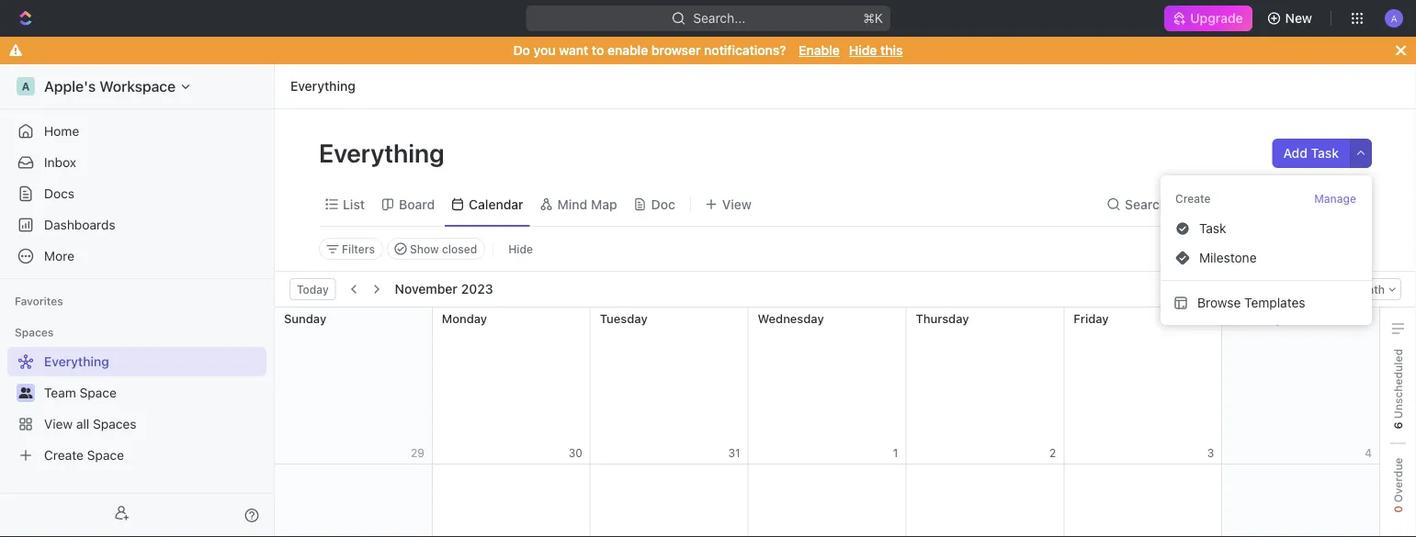 Task type: vqa. For each thing, say whether or not it's contained in the screenshot.
Friday
yes



Task type: describe. For each thing, give the bounding box(es) containing it.
milestone button
[[1168, 244, 1365, 273]]

doc link
[[647, 192, 675, 217]]

spaces
[[15, 326, 54, 339]]

list
[[343, 197, 365, 212]]

1 horizontal spatial hide
[[849, 43, 877, 58]]

saturday
[[1232, 312, 1283, 325]]

doc
[[651, 197, 675, 212]]

browse templates button
[[1168, 289, 1365, 318]]

manage
[[1314, 192, 1356, 205]]

overdue
[[1392, 458, 1405, 506]]

create
[[1175, 192, 1211, 205]]

templates
[[1244, 295, 1306, 311]]

task button
[[1168, 214, 1365, 244]]

new
[[1285, 11, 1312, 26]]

this
[[880, 43, 903, 58]]

hide button
[[1176, 192, 1232, 217]]

wednesday
[[758, 312, 824, 325]]

do
[[513, 43, 530, 58]]

add
[[1283, 146, 1308, 161]]

6
[[1392, 422, 1405, 430]]

thursday
[[916, 312, 969, 325]]

tree inside sidebar navigation
[[7, 347, 266, 471]]

hide inside hide dropdown button
[[1199, 197, 1227, 212]]

grid containing sunday
[[274, 308, 1380, 538]]

favorites
[[15, 295, 63, 308]]

show closed button
[[387, 238, 485, 260]]

search
[[1125, 197, 1167, 212]]

board
[[399, 197, 435, 212]]

today
[[297, 283, 329, 296]]

home link
[[7, 117, 266, 146]]

everything link
[[286, 75, 360, 97]]

add task
[[1283, 146, 1339, 161]]

inbox
[[44, 155, 76, 170]]

docs link
[[7, 179, 266, 209]]

hide inside hide button
[[508, 243, 533, 255]]

browse
[[1197, 295, 1241, 311]]

calendar link
[[465, 192, 524, 217]]

dashboards link
[[7, 210, 266, 240]]

list link
[[339, 192, 365, 217]]

want
[[559, 43, 588, 58]]

hide button
[[501, 238, 540, 260]]



Task type: locate. For each thing, give the bounding box(es) containing it.
2 horizontal spatial hide
[[1199, 197, 1227, 212]]

unscheduled
[[1392, 349, 1405, 422]]

0 vertical spatial hide
[[849, 43, 877, 58]]

1 vertical spatial hide
[[1199, 197, 1227, 212]]

customize button
[[1236, 192, 1330, 217]]

2 row from the top
[[275, 465, 1380, 538]]

hide down calendar
[[508, 243, 533, 255]]

milestone
[[1199, 250, 1257, 266]]

1 row from the top
[[275, 308, 1380, 465]]

hide
[[849, 43, 877, 58], [1199, 197, 1227, 212], [508, 243, 533, 255]]

inbox link
[[7, 148, 266, 177]]

map
[[591, 197, 617, 212]]

grid
[[274, 308, 1380, 538]]

enable
[[799, 43, 840, 58]]

1 horizontal spatial task
[[1311, 146, 1339, 161]]

mind map link
[[554, 192, 617, 217]]

0
[[1392, 506, 1405, 514]]

show closed
[[410, 243, 477, 255]]

⌘k
[[863, 11, 883, 26]]

docs
[[44, 186, 74, 201]]

hide up milestone
[[1199, 197, 1227, 212]]

Search tasks... text field
[[1187, 235, 1371, 263]]

show
[[410, 243, 439, 255]]

today button
[[289, 278, 336, 301]]

0 vertical spatial task
[[1311, 146, 1339, 161]]

notifications?
[[704, 43, 786, 58]]

upgrade
[[1190, 11, 1243, 26]]

new button
[[1260, 4, 1323, 33]]

you
[[534, 43, 556, 58]]

hide left this
[[849, 43, 877, 58]]

browse templates
[[1197, 295, 1306, 311]]

0 horizontal spatial hide
[[508, 243, 533, 255]]

tuesday
[[600, 312, 648, 325]]

search...
[[693, 11, 745, 26]]

search button
[[1101, 192, 1173, 217]]

tree
[[7, 347, 266, 471]]

closed
[[442, 243, 477, 255]]

1 vertical spatial task
[[1199, 221, 1226, 236]]

board link
[[395, 192, 435, 217]]

1 vertical spatial everything
[[319, 137, 450, 168]]

add task button
[[1272, 139, 1350, 168]]

task inside button
[[1199, 221, 1226, 236]]

2 vertical spatial hide
[[508, 243, 533, 255]]

calendar
[[469, 197, 524, 212]]

task
[[1311, 146, 1339, 161], [1199, 221, 1226, 236]]

browser
[[651, 43, 701, 58]]

mind map
[[558, 197, 617, 212]]

to
[[592, 43, 604, 58]]

enable
[[607, 43, 648, 58]]

row
[[275, 308, 1380, 465], [275, 465, 1380, 538]]

upgrade link
[[1165, 6, 1252, 31]]

0 vertical spatial everything
[[290, 79, 355, 94]]

task right add
[[1311, 146, 1339, 161]]

do you want to enable browser notifications? enable hide this
[[513, 43, 903, 58]]

friday
[[1074, 312, 1109, 325]]

favorites button
[[7, 290, 71, 312]]

home
[[44, 124, 79, 139]]

dashboards
[[44, 217, 115, 232]]

mind
[[558, 197, 588, 212]]

sidebar navigation
[[0, 64, 275, 538]]

sunday
[[284, 312, 326, 325]]

monday
[[442, 312, 487, 325]]

task down hide dropdown button on the top
[[1199, 221, 1226, 236]]

customize
[[1260, 197, 1324, 212]]

everything
[[290, 79, 355, 94], [319, 137, 450, 168]]

0 horizontal spatial task
[[1199, 221, 1226, 236]]

task inside button
[[1311, 146, 1339, 161]]

manage button
[[1313, 190, 1357, 207]]



